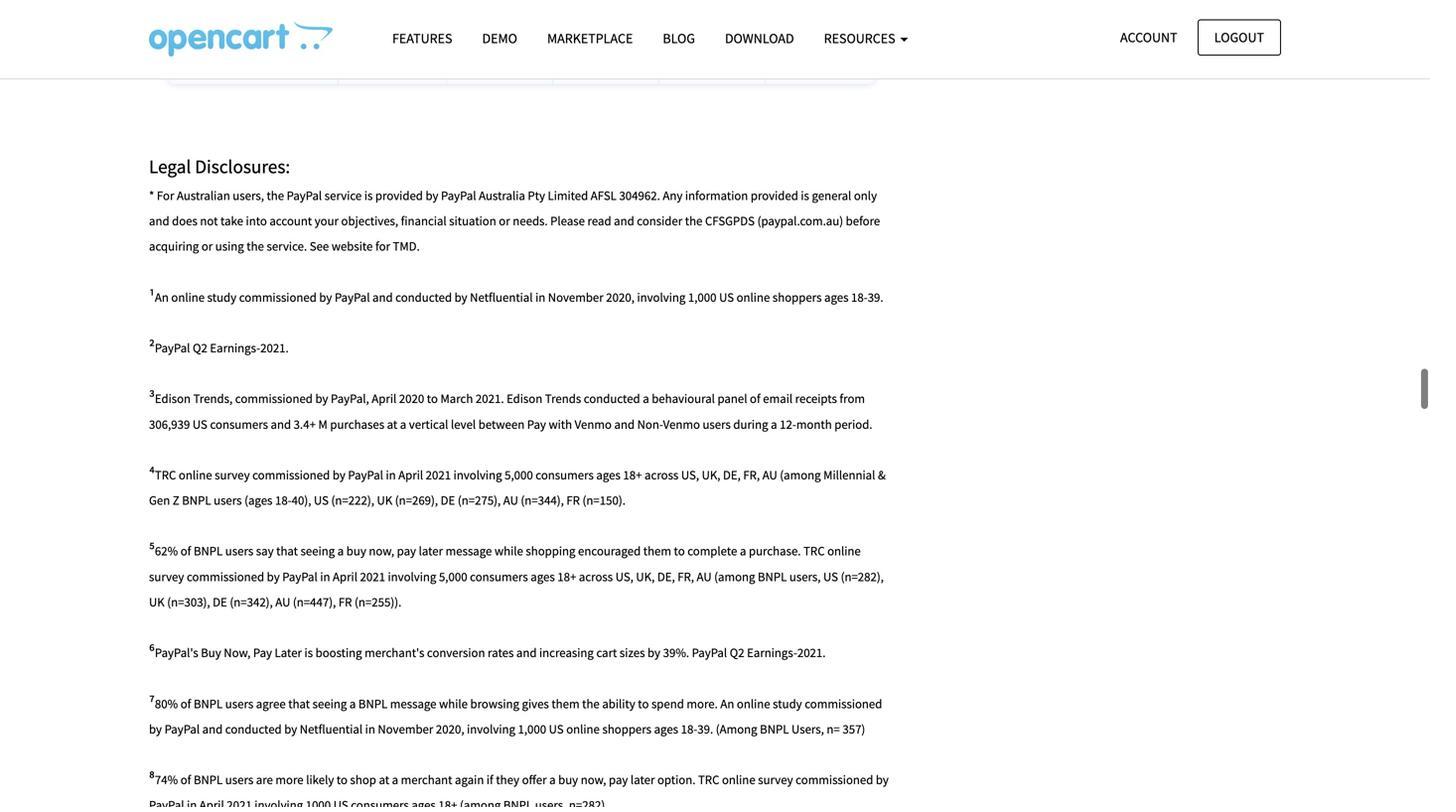 Task type: vqa. For each thing, say whether or not it's contained in the screenshot.
From Side Hustle To Thriving Store: Scaling Your Ecommerce Empire image
no



Task type: locate. For each thing, give the bounding box(es) containing it.
1 vertical spatial 2021.
[[476, 391, 504, 407]]

1 vertical spatial pay
[[253, 645, 272, 661]]

2 vertical spatial (among
[[460, 798, 501, 808]]

0 vertical spatial message
[[446, 544, 492, 560]]

q2
[[193, 340, 207, 356], [730, 645, 745, 661]]

commissioned inside ¹ an online study commissioned by paypal and conducted by netfluential in november 2020, involving 1,000 us online shoppers ages 18-39.
[[239, 289, 317, 305]]

now,
[[224, 645, 251, 661]]

2021 inside ⁴ trc online survey commissioned by paypal in april 2021 involving 5,000 consumers ages 18+ across us, uk, de, fr, au (among millennial & gen z bnpl users (ages 18-40), us (n=222), uk (n=269), de (n=275), au (n=344), fr (n=150).
[[426, 467, 451, 483]]

users for ⁸
[[225, 773, 254, 788]]

1 horizontal spatial earnings-
[[747, 645, 798, 661]]

provided up (paypal.com.au) in the top right of the page
[[751, 188, 799, 204]]

an inside "⁷ 80% of bnpl users agree that seeing a bnpl message while browsing gives them the ability to spend more. an online study commissioned by paypal and conducted by netfluential in november 2020, involving 1,000 us online shoppers ages 18-39. (among bnpl users, n= 357)"
[[721, 696, 735, 712]]

1 venmo from the left
[[575, 417, 612, 432]]

paypal
[[287, 188, 322, 204], [441, 188, 476, 204], [335, 289, 370, 305], [155, 340, 190, 356], [348, 467, 383, 483], [282, 569, 318, 585], [692, 645, 727, 661], [165, 722, 200, 738], [149, 798, 184, 808]]

commissioned inside ⁴ trc online survey commissioned by paypal in april 2021 involving 5,000 consumers ages 18+ across us, uk, de, fr, au (among millennial & gen z bnpl users (ages 18-40), us (n=222), uk (n=269), de (n=275), au (n=344), fr (n=150).
[[252, 467, 330, 483]]

2020, down read at the top left of the page
[[606, 289, 635, 305]]

2021
[[426, 467, 451, 483], [360, 569, 385, 585], [227, 798, 252, 808]]

5,000 inside ⁵ 62% of bnpl users say that seeing a buy now, pay later message while shopping encouraged them to complete a purchase. trc online survey commissioned by paypal in april 2021 involving 5,000 consumers ages 18+ across us, uk, de, fr, au (among bnpl users, us (n=282), uk (n=303), de (n=342), au (n=447), fr (n=255)).
[[439, 569, 468, 585]]

1 horizontal spatial fr
[[567, 493, 580, 509]]

across down the non-
[[645, 467, 679, 483]]

(among inside ⁸ 74% of bnpl users are more likely to shop at a merchant again if they offer a buy now, pay later option. trc online survey commissioned by paypal in april 2021 involving 1000 us consumers ages 18+ (among bnpl users, n=282).
[[460, 798, 501, 808]]

paypal down 80%
[[165, 722, 200, 738]]

users, up into
[[233, 188, 264, 204]]

0 vertical spatial earnings-
[[210, 340, 260, 356]]

1 vertical spatial 1,000
[[518, 722, 547, 738]]

online inside ⁵ 62% of bnpl users say that seeing a buy now, pay later message while shopping encouraged them to complete a purchase. trc online survey commissioned by paypal in april 2021 involving 5,000 consumers ages 18+ across us, uk, de, fr, au (among bnpl users, us (n=282), uk (n=303), de (n=342), au (n=447), fr (n=255)).
[[828, 544, 861, 560]]

pay
[[397, 544, 416, 560], [609, 773, 628, 788]]

paypal down 74%
[[149, 798, 184, 808]]

uk
[[377, 493, 393, 509], [149, 595, 165, 610]]

seeing for ⁵
[[301, 544, 335, 560]]

blog
[[663, 29, 695, 47]]

ages inside ¹ an online study commissioned by paypal and conducted by netfluential in november 2020, involving 1,000 us online shoppers ages 18-39.
[[825, 289, 849, 305]]

1 vertical spatial them
[[552, 696, 580, 712]]

2020, inside ¹ an online study commissioned by paypal and conducted by netfluential in november 2020, involving 1,000 us online shoppers ages 18-39.
[[606, 289, 635, 305]]

involving up (n=255)).
[[388, 569, 437, 585]]

them inside "⁷ 80% of bnpl users agree that seeing a bnpl message while browsing gives them the ability to spend more. an online study commissioned by paypal and conducted by netfluential in november 2020, involving 1,000 us online shoppers ages 18-39. (among bnpl users, n= 357)"
[[552, 696, 580, 712]]

pay left option.
[[609, 773, 628, 788]]

a right 'complete'
[[740, 544, 747, 560]]

cart
[[597, 645, 617, 661]]

april
[[372, 391, 397, 407], [399, 467, 423, 483], [333, 569, 358, 585], [200, 798, 224, 808]]

2021 up (n=269),
[[426, 467, 451, 483]]

commissioned inside "⁷ 80% of bnpl users agree that seeing a bnpl message while browsing gives them the ability to spend more. an online study commissioned by paypal and conducted by netfluential in november 2020, involving 1,000 us online shoppers ages 18-39. (among bnpl users, n= 357)"
[[805, 696, 883, 712]]

(n=255)).
[[355, 595, 402, 610]]

seeing inside "⁷ 80% of bnpl users agree that seeing a bnpl message while browsing gives them the ability to spend more. an online study commissioned by paypal and conducted by netfluential in november 2020, involving 1,000 us online shoppers ages 18-39. (among bnpl users, n= 357)"
[[313, 696, 347, 712]]

consumers up "(n=344),"
[[536, 467, 594, 483]]

us down the gives
[[549, 722, 564, 738]]

across inside ⁵ 62% of bnpl users say that seeing a buy now, pay later message while shopping encouraged them to complete a purchase. trc online survey commissioned by paypal in april 2021 involving 5,000 consumers ages 18+ across us, uk, de, fr, au (among bnpl users, us (n=282), uk (n=303), de (n=342), au (n=447), fr (n=255)).
[[579, 569, 613, 585]]

earnings- up (among
[[747, 645, 798, 661]]

0 horizontal spatial 18-
[[275, 493, 292, 509]]

behavioural
[[652, 391, 715, 407]]

buy down (n=222),
[[347, 544, 366, 560]]

now, up (n=255)).
[[369, 544, 395, 560]]

paypal up (n=222),
[[348, 467, 383, 483]]

q2 inside ² paypal q2 earnings-2021.
[[193, 340, 207, 356]]

is right later
[[305, 645, 313, 661]]

by
[[426, 188, 439, 204], [319, 289, 332, 305], [455, 289, 468, 305], [315, 391, 328, 407], [333, 467, 346, 483], [267, 569, 280, 585], [648, 645, 661, 661], [149, 722, 162, 738], [284, 722, 297, 738], [876, 773, 889, 788]]

them right the gives
[[552, 696, 580, 712]]

1 vertical spatial users,
[[790, 569, 821, 585]]

paypal up ³
[[155, 340, 190, 356]]

fr right "(n=344),"
[[567, 493, 580, 509]]

0 vertical spatial later
[[419, 544, 443, 560]]

18- down before
[[851, 289, 868, 305]]

edison up '306,939'
[[155, 391, 191, 407]]

paypal up situation
[[441, 188, 476, 204]]

your
[[315, 213, 339, 229]]

conducted up the non-
[[584, 391, 641, 407]]

n=282).
[[569, 798, 608, 808]]

1 horizontal spatial netfluential
[[470, 289, 533, 305]]

acquiring
[[149, 239, 199, 254]]

that inside ⁵ 62% of bnpl users say that seeing a buy now, pay later message while shopping encouraged them to complete a purchase. trc online survey commissioned by paypal in april 2021 involving 5,000 consumers ages 18+ across us, uk, de, fr, au (among bnpl users, us (n=282), uk (n=303), de (n=342), au (n=447), fr (n=255)).
[[276, 544, 298, 560]]

1 horizontal spatial study
[[773, 696, 802, 712]]

⁵
[[149, 541, 155, 561]]

2020, up again
[[436, 722, 465, 738]]

trc right purchase.
[[804, 544, 825, 560]]

0 horizontal spatial study
[[207, 289, 237, 305]]

2021. inside ² paypal q2 earnings-2021.
[[260, 340, 289, 356]]

ages down shopping
[[531, 569, 555, 585]]

of inside "⁷ 80% of bnpl users agree that seeing a bnpl message while browsing gives them the ability to spend more. an online study commissioned by paypal and conducted by netfluential in november 2020, involving 1,000 us online shoppers ages 18-39. (among bnpl users, n= 357)"
[[181, 696, 191, 712]]

an
[[155, 289, 169, 305], [721, 696, 735, 712]]

us, down behavioural
[[681, 467, 699, 483]]

now,
[[369, 544, 395, 560], [581, 773, 607, 788]]

uk,
[[702, 467, 721, 483], [636, 569, 655, 585]]

them right encouraged
[[644, 544, 672, 560]]

1 vertical spatial now,
[[581, 773, 607, 788]]

november inside "⁷ 80% of bnpl users agree that seeing a bnpl message while browsing gives them the ability to spend more. an online study commissioned by paypal and conducted by netfluential in november 2020, involving 1,000 us online shoppers ages 18-39. (among bnpl users, n= 357)"
[[378, 722, 434, 738]]

2 vertical spatial 2021
[[227, 798, 252, 808]]

service
[[325, 188, 362, 204]]

2021 up (n=255)).
[[360, 569, 385, 585]]

2 horizontal spatial users,
[[790, 569, 821, 585]]

involving inside ⁴ trc online survey commissioned by paypal in april 2021 involving 5,000 consumers ages 18+ across us, uk, de, fr, au (among millennial & gen z bnpl users (ages 18-40), us (n=222), uk (n=269), de (n=275), au (n=344), fr (n=150).
[[454, 467, 502, 483]]

1 horizontal spatial buy
[[559, 773, 578, 788]]

paypal down 'website'
[[335, 289, 370, 305]]

2 horizontal spatial trc
[[804, 544, 825, 560]]

or left using
[[202, 239, 213, 254]]

and inside "⁶ paypal's buy now, pay later is boosting merchant's conversion rates and increasing cart sizes by 39%. paypal q2 earnings-2021."
[[517, 645, 537, 661]]

1 vertical spatial fr
[[339, 595, 352, 610]]

18- inside "⁷ 80% of bnpl users agree that seeing a bnpl message while browsing gives them the ability to spend more. an online study commissioned by paypal and conducted by netfluential in november 2020, involving 1,000 us online shoppers ages 18-39. (among bnpl users, n= 357)"
[[681, 722, 698, 738]]

disclosures:
[[195, 155, 290, 179]]

the left ability
[[582, 696, 600, 712]]

commissioned up (n=342),
[[187, 569, 264, 585]]

conducted down the agree
[[225, 722, 282, 738]]

1 horizontal spatial 2020,
[[606, 289, 635, 305]]

website
[[332, 239, 373, 254]]

online down (among
[[722, 773, 756, 788]]

0 vertical spatial (among
[[780, 467, 821, 483]]

that for ⁷
[[288, 696, 310, 712]]

later left option.
[[631, 773, 655, 788]]

au left "(n=447),"
[[276, 595, 290, 610]]

study up users,
[[773, 696, 802, 712]]

18+ down shopping
[[558, 569, 577, 585]]

download link
[[710, 21, 809, 56]]

of
[[750, 391, 761, 407], [181, 544, 191, 560], [181, 696, 191, 712], [181, 773, 191, 788]]

earnings-
[[210, 340, 260, 356], [747, 645, 798, 661]]

18+ inside ⁸ 74% of bnpl users are more likely to shop at a merchant again if they offer a buy now, pay later option. trc online survey commissioned by paypal in april 2021 involving 1000 us consumers ages 18+ (among bnpl users, n=282).
[[439, 798, 457, 808]]

0 horizontal spatial across
[[579, 569, 613, 585]]

1 horizontal spatial while
[[495, 544, 523, 560]]

¹ an online study commissioned by paypal and conducted by netfluential in november 2020, involving 1,000 us online shoppers ages 18-39.
[[149, 286, 884, 306]]

0 horizontal spatial provided
[[375, 188, 423, 204]]

non-
[[638, 417, 663, 432]]

paypal up "(n=447),"
[[282, 569, 318, 585]]

0 vertical spatial 2021.
[[260, 340, 289, 356]]

involving up (n=275),
[[454, 467, 502, 483]]

1 edison from the left
[[155, 391, 191, 407]]

users, down offer
[[535, 798, 567, 808]]

au right (n=275),
[[504, 493, 518, 509]]

to right 2020
[[427, 391, 438, 407]]

1,000 inside "⁷ 80% of bnpl users agree that seeing a bnpl message while browsing gives them the ability to spend more. an online study commissioned by paypal and conducted by netfluential in november 2020, involving 1,000 us online shoppers ages 18-39. (among bnpl users, n= 357)"
[[518, 722, 547, 738]]

0 vertical spatial study
[[207, 289, 237, 305]]

receipts
[[796, 391, 837, 407]]

users
[[703, 417, 731, 432], [214, 493, 242, 509], [225, 544, 254, 560], [225, 696, 254, 712], [225, 773, 254, 788]]

of left email
[[750, 391, 761, 407]]

april inside ⁵ 62% of bnpl users say that seeing a buy now, pay later message while shopping encouraged them to complete a purchase. trc online survey commissioned by paypal in april 2021 involving 5,000 consumers ages 18+ across us, uk, de, fr, au (among bnpl users, us (n=282), uk (n=303), de (n=342), au (n=447), fr (n=255)).
[[333, 569, 358, 585]]

us, down encouraged
[[616, 569, 634, 585]]

survey down users,
[[758, 773, 794, 788]]

november down 'please'
[[548, 289, 604, 305]]

2 vertical spatial 2021.
[[798, 645, 826, 661]]

australia
[[479, 188, 525, 204]]

1 vertical spatial de
[[213, 595, 227, 610]]

0 vertical spatial across
[[645, 467, 679, 483]]

(among down if
[[460, 798, 501, 808]]

1 horizontal spatial or
[[499, 213, 510, 229]]

conducted down tmd.
[[396, 289, 452, 305]]

2 horizontal spatial 2021.
[[798, 645, 826, 661]]

1 horizontal spatial 2021
[[360, 569, 385, 585]]

involving inside ¹ an online study commissioned by paypal and conducted by netfluential in november 2020, involving 1,000 us online shoppers ages 18-39.
[[637, 289, 686, 305]]

edison up between
[[507, 391, 543, 407]]

1 horizontal spatial shoppers
[[773, 289, 822, 305]]

resources link
[[809, 21, 923, 56]]

39. inside "⁷ 80% of bnpl users agree that seeing a bnpl message while browsing gives them the ability to spend more. an online study commissioned by paypal and conducted by netfluential in november 2020, involving 1,000 us online shoppers ages 18-39. (among bnpl users, n= 357)"
[[698, 722, 714, 738]]

1 vertical spatial earnings-
[[747, 645, 798, 661]]

1 horizontal spatial conducted
[[396, 289, 452, 305]]

uk, inside ⁴ trc online survey commissioned by paypal in april 2021 involving 5,000 consumers ages 18+ across us, uk, de, fr, au (among millennial & gen z bnpl users (ages 18-40), us (n=222), uk (n=269), de (n=275), au (n=344), fr (n=150).
[[702, 467, 721, 483]]

0 vertical spatial de
[[441, 493, 455, 509]]

us right 1000
[[334, 798, 348, 808]]

users inside "⁷ 80% of bnpl users agree that seeing a bnpl message while browsing gives them the ability to spend more. an online study commissioned by paypal and conducted by netfluential in november 2020, involving 1,000 us online shoppers ages 18-39. (among bnpl users, n= 357)"
[[225, 696, 254, 712]]

between
[[479, 417, 525, 432]]

2021 inside ⁸ 74% of bnpl users are more likely to shop at a merchant again if they offer a buy now, pay later option. trc online survey commissioned by paypal in april 2021 involving 1000 us consumers ages 18+ (among bnpl users, n=282).
[[227, 798, 252, 808]]

in inside ⁴ trc online survey commissioned by paypal in april 2021 involving 5,000 consumers ages 18+ across us, uk, de, fr, au (among millennial & gen z bnpl users (ages 18-40), us (n=222), uk (n=269), de (n=275), au (n=344), fr (n=150).
[[386, 467, 396, 483]]

0 vertical spatial while
[[495, 544, 523, 560]]

1 horizontal spatial uk
[[377, 493, 393, 509]]

venmo right with
[[575, 417, 612, 432]]

fr, inside ⁵ 62% of bnpl users say that seeing a buy now, pay later message while shopping encouraged them to complete a purchase. trc online survey commissioned by paypal in april 2021 involving 5,000 consumers ages 18+ across us, uk, de, fr, au (among bnpl users, us (n=282), uk (n=303), de (n=342), au (n=447), fr (n=255)).
[[678, 569, 695, 585]]

de inside ⁴ trc online survey commissioned by paypal in april 2021 involving 5,000 consumers ages 18+ across us, uk, de, fr, au (among millennial & gen z bnpl users (ages 18-40), us (n=222), uk (n=269), de (n=275), au (n=344), fr (n=150).
[[441, 493, 455, 509]]

18+
[[623, 467, 642, 483], [558, 569, 577, 585], [439, 798, 457, 808]]

1 vertical spatial uk
[[149, 595, 165, 610]]

1 vertical spatial 5,000
[[439, 569, 468, 585]]

0 horizontal spatial conducted
[[225, 722, 282, 738]]

by inside ³ edison trends, commissioned by paypal, april 2020 to march 2021. edison trends conducted a behavioural panel of email receipts from 306,939 us consumers and 3.4+ m purchases at a vertical level between pay with venmo and non-venmo users during a 12-month period.
[[315, 391, 328, 407]]

0 vertical spatial 2021
[[426, 467, 451, 483]]

0 vertical spatial fr
[[567, 493, 580, 509]]

pay right 'now,'
[[253, 645, 272, 661]]

online up z
[[179, 467, 212, 483]]

level
[[451, 417, 476, 432]]

0 vertical spatial survey
[[215, 467, 250, 483]]

1,000 down cfsgpds
[[688, 289, 717, 305]]

0 horizontal spatial (among
[[460, 798, 501, 808]]

is inside "⁶ paypal's buy now, pay later is boosting merchant's conversion rates and increasing cart sizes by 39%. paypal q2 earnings-2021."
[[305, 645, 313, 661]]

0 vertical spatial uk
[[377, 493, 393, 509]]

shoppers down (paypal.com.au) in the top right of the page
[[773, 289, 822, 305]]

consumers
[[210, 417, 268, 432], [536, 467, 594, 483], [470, 569, 528, 585], [351, 798, 409, 808]]

(n=269),
[[395, 493, 438, 509]]

1 horizontal spatial de,
[[723, 467, 741, 483]]

1 vertical spatial conducted
[[584, 391, 641, 407]]

study up ² paypal q2 earnings-2021.
[[207, 289, 237, 305]]

2020, inside "⁷ 80% of bnpl users agree that seeing a bnpl message while browsing gives them the ability to spend more. an online study commissioned by paypal and conducted by netfluential in november 2020, involving 1,000 us online shoppers ages 18-39. (among bnpl users, n= 357)"
[[436, 722, 465, 738]]

0 vertical spatial pay
[[397, 544, 416, 560]]

uk, inside ⁵ 62% of bnpl users say that seeing a buy now, pay later message while shopping encouraged them to complete a purchase. trc online survey commissioned by paypal in april 2021 involving 5,000 consumers ages 18+ across us, uk, de, fr, au (among bnpl users, us (n=282), uk (n=303), de (n=342), au (n=447), fr (n=255)).
[[636, 569, 655, 585]]

1 vertical spatial survey
[[149, 569, 184, 585]]

au down 'complete'
[[697, 569, 712, 585]]

study inside "⁷ 80% of bnpl users agree that seeing a bnpl message while browsing gives them the ability to spend more. an online study commissioned by paypal and conducted by netfluential in november 2020, involving 1,000 us online shoppers ages 18-39. (among bnpl users, n= 357)"
[[773, 696, 802, 712]]

3.4+
[[294, 417, 316, 432]]

conversion
[[427, 645, 485, 661]]

commissioned down n=
[[796, 773, 874, 788]]

them
[[644, 544, 672, 560], [552, 696, 580, 712]]

edison
[[155, 391, 191, 407], [507, 391, 543, 407]]

boosting
[[316, 645, 362, 661]]

au
[[763, 467, 778, 483], [504, 493, 518, 509], [697, 569, 712, 585], [276, 595, 290, 610]]

0 horizontal spatial an
[[155, 289, 169, 305]]

users inside ⁴ trc online survey commissioned by paypal in april 2021 involving 5,000 consumers ages 18+ across us, uk, de, fr, au (among millennial & gen z bnpl users (ages 18-40), us (n=222), uk (n=269), de (n=275), au (n=344), fr (n=150).
[[214, 493, 242, 509]]

across down encouraged
[[579, 569, 613, 585]]

1 vertical spatial 18+
[[558, 569, 577, 585]]

seeing down the boosting
[[313, 696, 347, 712]]

resources
[[824, 29, 899, 47]]

⁸
[[149, 770, 155, 789]]

de, inside ⁴ trc online survey commissioned by paypal in april 2021 involving 5,000 consumers ages 18+ across us, uk, de, fr, au (among millennial & gen z bnpl users (ages 18-40), us (n=222), uk (n=269), de (n=275), au (n=344), fr (n=150).
[[723, 467, 741, 483]]

in inside "⁷ 80% of bnpl users agree that seeing a bnpl message while browsing gives them the ability to spend more. an online study commissioned by paypal and conducted by netfluential in november 2020, involving 1,000 us online shoppers ages 18-39. (among bnpl users, n= 357)"
[[365, 722, 375, 738]]

venmo
[[575, 417, 612, 432], [663, 417, 700, 432]]

0 horizontal spatial is
[[305, 645, 313, 661]]

that right say
[[276, 544, 298, 560]]

while inside "⁷ 80% of bnpl users agree that seeing a bnpl message while browsing gives them the ability to spend more. an online study commissioned by paypal and conducted by netfluential in november 2020, involving 1,000 us online shoppers ages 18-39. (among bnpl users, n= 357)"
[[439, 696, 468, 712]]

0 vertical spatial q2
[[193, 340, 207, 356]]

bnpl
[[182, 493, 211, 509], [194, 544, 223, 560], [758, 569, 787, 585], [194, 696, 223, 712], [359, 696, 388, 712], [760, 722, 789, 738], [194, 773, 223, 788], [504, 798, 533, 808]]

1 horizontal spatial q2
[[730, 645, 745, 661]]

bnpl inside ⁴ trc online survey commissioned by paypal in april 2021 involving 5,000 consumers ages 18+ across us, uk, de, fr, au (among millennial & gen z bnpl users (ages 18-40), us (n=222), uk (n=269), de (n=275), au (n=344), fr (n=150).
[[182, 493, 211, 509]]

fr right "(n=447),"
[[339, 595, 352, 610]]

study
[[207, 289, 237, 305], [773, 696, 802, 712]]

message inside ⁵ 62% of bnpl users say that seeing a buy now, pay later message while shopping encouraged them to complete a purchase. trc online survey commissioned by paypal in april 2021 involving 5,000 consumers ages 18+ across us, uk, de, fr, au (among bnpl users, us (n=282), uk (n=303), de (n=342), au (n=447), fr (n=255)).
[[446, 544, 492, 560]]

ages down spend
[[654, 722, 679, 738]]

involving inside "⁷ 80% of bnpl users agree that seeing a bnpl message while browsing gives them the ability to spend more. an online study commissioned by paypal and conducted by netfluential in november 2020, involving 1,000 us online shoppers ages 18-39. (among bnpl users, n= 357)"
[[467, 722, 516, 738]]

and
[[149, 213, 169, 229], [614, 213, 635, 229], [373, 289, 393, 305], [271, 417, 291, 432], [615, 417, 635, 432], [517, 645, 537, 661], [202, 722, 223, 738]]

1 vertical spatial trc
[[804, 544, 825, 560]]

online
[[171, 289, 205, 305], [737, 289, 770, 305], [179, 467, 212, 483], [828, 544, 861, 560], [737, 696, 771, 712], [567, 722, 600, 738], [722, 773, 756, 788]]

18-
[[851, 289, 868, 305], [275, 493, 292, 509], [681, 722, 698, 738]]

0 horizontal spatial 2021.
[[260, 340, 289, 356]]

paypal inside ⁸ 74% of bnpl users are more likely to shop at a merchant again if they offer a buy now, pay later option. trc online survey commissioned by paypal in april 2021 involving 1000 us consumers ages 18+ (among bnpl users, n=282).
[[149, 798, 184, 808]]

for
[[157, 188, 174, 204]]

1 vertical spatial 2020,
[[436, 722, 465, 738]]

netfluential inside ¹ an online study commissioned by paypal and conducted by netfluential in november 2020, involving 1,000 us online shoppers ages 18-39.
[[470, 289, 533, 305]]

1 vertical spatial fr,
[[678, 569, 695, 585]]

earnings- inside "⁶ paypal's buy now, pay later is boosting merchant's conversion rates and increasing cart sizes by 39%. paypal q2 earnings-2021."
[[747, 645, 798, 661]]

fr inside ⁵ 62% of bnpl users say that seeing a buy now, pay later message while shopping encouraged them to complete a purchase. trc online survey commissioned by paypal in april 2021 involving 5,000 consumers ages 18+ across us, uk, de, fr, au (among bnpl users, us (n=282), uk (n=303), de (n=342), au (n=447), fr (n=255)).
[[339, 595, 352, 610]]

message inside "⁷ 80% of bnpl users agree that seeing a bnpl message while browsing gives them the ability to spend more. an online study commissioned by paypal and conducted by netfluential in november 2020, involving 1,000 us online shoppers ages 18-39. (among bnpl users, n= 357)"
[[390, 696, 437, 712]]

1 vertical spatial or
[[202, 239, 213, 254]]

of for ⁸
[[181, 773, 191, 788]]

0 vertical spatial 39.
[[868, 289, 884, 305]]

0 vertical spatial us,
[[681, 467, 699, 483]]

a left vertical
[[400, 417, 407, 432]]

commissioned down "service."
[[239, 289, 317, 305]]

fr,
[[744, 467, 760, 483], [678, 569, 695, 585]]

pay inside "⁶ paypal's buy now, pay later is boosting merchant's conversion rates and increasing cart sizes by 39%. paypal q2 earnings-2021."
[[253, 645, 272, 661]]

commissioned inside ⁵ 62% of bnpl users say that seeing a buy now, pay later message while shopping encouraged them to complete a purchase. trc online survey commissioned by paypal in april 2021 involving 5,000 consumers ages 18+ across us, uk, de, fr, au (among bnpl users, us (n=282), uk (n=303), de (n=342), au (n=447), fr (n=255)).
[[187, 569, 264, 585]]

shop
[[350, 773, 376, 788]]

5,000 up the conversion
[[439, 569, 468, 585]]

us down trends,
[[193, 417, 208, 432]]

in
[[536, 289, 546, 305], [386, 467, 396, 483], [320, 569, 330, 585], [365, 722, 375, 738], [187, 798, 197, 808]]

1 vertical spatial seeing
[[313, 696, 347, 712]]

users left say
[[225, 544, 254, 560]]

ages down before
[[825, 289, 849, 305]]

1 vertical spatial de,
[[658, 569, 675, 585]]

0 vertical spatial that
[[276, 544, 298, 560]]

us inside ¹ an online study commissioned by paypal and conducted by netfluential in november 2020, involving 1,000 us online shoppers ages 18-39.
[[719, 289, 734, 305]]

survey up (ages
[[215, 467, 250, 483]]

while left "browsing"
[[439, 696, 468, 712]]

1 horizontal spatial november
[[548, 289, 604, 305]]

users, inside ⁸ 74% of bnpl users are more likely to shop at a merchant again if they offer a buy now, pay later option. trc online survey commissioned by paypal in april 2021 involving 1000 us consumers ages 18+ (among bnpl users, n=282).
[[535, 798, 567, 808]]

the right consider
[[685, 213, 703, 229]]

rates
[[488, 645, 514, 661]]

millennial
[[824, 467, 876, 483]]

that right the agree
[[288, 696, 310, 712]]

uk inside ⁴ trc online survey commissioned by paypal in april 2021 involving 5,000 consumers ages 18+ across us, uk, de, fr, au (among millennial & gen z bnpl users (ages 18-40), us (n=222), uk (n=269), de (n=275), au (n=344), fr (n=150).
[[377, 493, 393, 509]]

de, up 39%. in the left of the page
[[658, 569, 675, 585]]

1 horizontal spatial users,
[[535, 798, 567, 808]]

0 horizontal spatial 5,000
[[439, 569, 468, 585]]

0 horizontal spatial survey
[[149, 569, 184, 585]]

de, down during
[[723, 467, 741, 483]]

1 horizontal spatial survey
[[215, 467, 250, 483]]

commissioned inside ³ edison trends, commissioned by paypal, april 2020 to march 2021. edison trends conducted a behavioural panel of email receipts from 306,939 us consumers and 3.4+ m purchases at a vertical level between pay with venmo and non-venmo users during a 12-month period.
[[235, 391, 313, 407]]

306,939
[[149, 417, 190, 432]]

conducted inside ¹ an online study commissioned by paypal and conducted by netfluential in november 2020, involving 1,000 us online shoppers ages 18-39.
[[396, 289, 452, 305]]

1000
[[306, 798, 331, 808]]

2 horizontal spatial conducted
[[584, 391, 641, 407]]

at
[[387, 417, 398, 432], [379, 773, 390, 788]]

that
[[276, 544, 298, 560], [288, 696, 310, 712]]

0 vertical spatial conducted
[[396, 289, 452, 305]]

while left shopping
[[495, 544, 523, 560]]

into
[[246, 213, 267, 229]]

trends
[[545, 391, 581, 407]]

1 vertical spatial us,
[[616, 569, 634, 585]]

survey inside ⁵ 62% of bnpl users say that seeing a buy now, pay later message while shopping encouraged them to complete a purchase. trc online survey commissioned by paypal in april 2021 involving 5,000 consumers ages 18+ across us, uk, de, fr, au (among bnpl users, us (n=282), uk (n=303), de (n=342), au (n=447), fr (n=255)).
[[149, 569, 184, 585]]

(among
[[716, 722, 758, 738]]

now, inside ⁵ 62% of bnpl users say that seeing a buy now, pay later message while shopping encouraged them to complete a purchase. trc online survey commissioned by paypal in april 2021 involving 5,000 consumers ages 18+ across us, uk, de, fr, au (among bnpl users, us (n=282), uk (n=303), de (n=342), au (n=447), fr (n=255)).
[[369, 544, 395, 560]]

2 provided from the left
[[751, 188, 799, 204]]

earnings- up trends,
[[210, 340, 260, 356]]

0 horizontal spatial 39.
[[698, 722, 714, 738]]

from
[[840, 391, 865, 407]]

0 horizontal spatial de
[[213, 595, 227, 610]]

message down 'merchant's'
[[390, 696, 437, 712]]

0 horizontal spatial november
[[378, 722, 434, 738]]

while
[[495, 544, 523, 560], [439, 696, 468, 712]]

2 horizontal spatial (among
[[780, 467, 821, 483]]

uk left (n=303),
[[149, 595, 165, 610]]

0 horizontal spatial earnings-
[[210, 340, 260, 356]]

0 horizontal spatial shoppers
[[603, 722, 652, 738]]

consumers down shop
[[351, 798, 409, 808]]

0 horizontal spatial 1,000
[[518, 722, 547, 738]]

1 vertical spatial message
[[390, 696, 437, 712]]

0 vertical spatial users,
[[233, 188, 264, 204]]

5,000 up "(n=344),"
[[505, 467, 533, 483]]

1 provided from the left
[[375, 188, 423, 204]]

before
[[846, 213, 881, 229]]

conducted inside ³ edison trends, commissioned by paypal, april 2020 to march 2021. edison trends conducted a behavioural panel of email receipts from 306,939 us consumers and 3.4+ m purchases at a vertical level between pay with venmo and non-venmo users during a 12-month period.
[[584, 391, 641, 407]]

consumers inside ⁴ trc online survey commissioned by paypal in april 2021 involving 5,000 consumers ages 18+ across us, uk, de, fr, au (among millennial & gen z bnpl users (ages 18-40), us (n=222), uk (n=269), de (n=275), au (n=344), fr (n=150).
[[536, 467, 594, 483]]

pay
[[527, 417, 546, 432], [253, 645, 272, 661]]

1 horizontal spatial de
[[441, 493, 455, 509]]

needs.
[[513, 213, 548, 229]]

0 horizontal spatial netfluential
[[300, 722, 363, 738]]

consider
[[637, 213, 683, 229]]

0 horizontal spatial us,
[[616, 569, 634, 585]]

2 horizontal spatial 18+
[[623, 467, 642, 483]]

uk inside ⁵ 62% of bnpl users say that seeing a buy now, pay later message while shopping encouraged them to complete a purchase. trc online survey commissioned by paypal in april 2021 involving 5,000 consumers ages 18+ across us, uk, de, fr, au (among bnpl users, us (n=282), uk (n=303), de (n=342), au (n=447), fr (n=255)).
[[149, 595, 165, 610]]

2021. inside "⁶ paypal's buy now, pay later is boosting merchant's conversion rates and increasing cart sizes by 39%. paypal q2 earnings-2021."
[[798, 645, 826, 661]]

de right (n=269),
[[441, 493, 455, 509]]

earnings- inside ² paypal q2 earnings-2021.
[[210, 340, 260, 356]]

across
[[645, 467, 679, 483], [579, 569, 613, 585]]

0 vertical spatial pay
[[527, 417, 546, 432]]

survey
[[215, 467, 250, 483], [149, 569, 184, 585], [758, 773, 794, 788]]

users for ⁵
[[225, 544, 254, 560]]

0 horizontal spatial fr
[[339, 595, 352, 610]]

users,
[[233, 188, 264, 204], [790, 569, 821, 585], [535, 798, 567, 808]]

is right "service"
[[364, 188, 373, 204]]

fr, inside ⁴ trc online survey commissioned by paypal in april 2021 involving 5,000 consumers ages 18+ across us, uk, de, fr, au (among millennial & gen z bnpl users (ages 18-40), us (n=222), uk (n=269), de (n=275), au (n=344), fr (n=150).
[[744, 467, 760, 483]]

seeing inside ⁵ 62% of bnpl users say that seeing a buy now, pay later message while shopping encouraged them to complete a purchase. trc online survey commissioned by paypal in april 2021 involving 5,000 consumers ages 18+ across us, uk, de, fr, au (among bnpl users, us (n=282), uk (n=303), de (n=342), au (n=447), fr (n=255)).
[[301, 544, 335, 560]]

an inside ¹ an online study commissioned by paypal and conducted by netfluential in november 2020, involving 1,000 us online shoppers ages 18-39.
[[155, 289, 169, 305]]

or
[[499, 213, 510, 229], [202, 239, 213, 254]]

12-
[[780, 417, 797, 432]]

0 horizontal spatial pay
[[397, 544, 416, 560]]

paypal inside ¹ an online study commissioned by paypal and conducted by netfluential in november 2020, involving 1,000 us online shoppers ages 18-39.
[[335, 289, 370, 305]]

1 vertical spatial q2
[[730, 645, 745, 661]]

users for ⁷
[[225, 696, 254, 712]]

for
[[376, 239, 390, 254]]

involving down consider
[[637, 289, 686, 305]]

0 horizontal spatial while
[[439, 696, 468, 712]]

information
[[685, 188, 748, 204]]

0 vertical spatial shoppers
[[773, 289, 822, 305]]

(among left millennial
[[780, 467, 821, 483]]

buy
[[347, 544, 366, 560], [559, 773, 578, 788]]

commissioned up n=
[[805, 696, 883, 712]]

study inside ¹ an online study commissioned by paypal and conducted by netfluential in november 2020, involving 1,000 us online shoppers ages 18-39.
[[207, 289, 237, 305]]

shoppers down ability
[[603, 722, 652, 738]]

november inside ¹ an online study commissioned by paypal and conducted by netfluential in november 2020, involving 1,000 us online shoppers ages 18-39.
[[548, 289, 604, 305]]

2 vertical spatial 18-
[[681, 722, 698, 738]]

(among
[[780, 467, 821, 483], [715, 569, 756, 585], [460, 798, 501, 808]]

1 horizontal spatial fr,
[[744, 467, 760, 483]]

online inside ⁸ 74% of bnpl users are more likely to shop at a merchant again if they offer a buy now, pay later option. trc online survey commissioned by paypal in april 2021 involving 1000 us consumers ages 18+ (among bnpl users, n=282).
[[722, 773, 756, 788]]

while inside ⁵ 62% of bnpl users say that seeing a buy now, pay later message while shopping encouraged them to complete a purchase. trc online survey commissioned by paypal in april 2021 involving 5,000 consumers ages 18+ across us, uk, de, fr, au (among bnpl users, us (n=282), uk (n=303), de (n=342), au (n=447), fr (n=255)).
[[495, 544, 523, 560]]

provided up the financial
[[375, 188, 423, 204]]

2 horizontal spatial 18-
[[851, 289, 868, 305]]

1 vertical spatial study
[[773, 696, 802, 712]]

us down cfsgpds
[[719, 289, 734, 305]]

2 edison from the left
[[507, 391, 543, 407]]

is up (paypal.com.au) in the top right of the page
[[801, 188, 810, 204]]

1 horizontal spatial now,
[[581, 773, 607, 788]]

encouraged
[[578, 544, 641, 560]]



Task type: describe. For each thing, give the bounding box(es) containing it.
z
[[173, 493, 180, 509]]

users, inside ⁵ 62% of bnpl users say that seeing a buy now, pay later message while shopping encouraged them to complete a purchase. trc online survey commissioned by paypal in april 2021 involving 5,000 consumers ages 18+ across us, uk, de, fr, au (among bnpl users, us (n=282), uk (n=303), de (n=342), au (n=447), fr (n=255)).
[[790, 569, 821, 585]]

us inside "⁷ 80% of bnpl users agree that seeing a bnpl message while browsing gives them the ability to spend more. an online study commissioned by paypal and conducted by netfluential in november 2020, involving 1,000 us online shoppers ages 18-39. (among bnpl users, n= 357)"
[[549, 722, 564, 738]]

offer
[[522, 773, 547, 788]]

us inside ⁴ trc online survey commissioned by paypal in april 2021 involving 5,000 consumers ages 18+ across us, uk, de, fr, au (among millennial & gen z bnpl users (ages 18-40), us (n=222), uk (n=269), de (n=275), au (n=344), fr (n=150).
[[314, 493, 329, 509]]

purchase.
[[749, 544, 801, 560]]

more
[[276, 773, 304, 788]]

(n=344),
[[521, 493, 564, 509]]

logout link
[[1198, 19, 1282, 56]]

a left merchant in the left of the page
[[392, 773, 398, 788]]

if
[[487, 773, 494, 788]]

1,000 inside ¹ an online study commissioned by paypal and conducted by netfluential in november 2020, involving 1,000 us online shoppers ages 18-39.
[[688, 289, 717, 305]]

paypal inside ⁴ trc online survey commissioned by paypal in april 2021 involving 5,000 consumers ages 18+ across us, uk, de, fr, au (among millennial & gen z bnpl users (ages 18-40), us (n=222), uk (n=269), de (n=275), au (n=344), fr (n=150).
[[348, 467, 383, 483]]

*
[[149, 188, 154, 204]]

trc inside ⁴ trc online survey commissioned by paypal in april 2021 involving 5,000 consumers ages 18+ across us, uk, de, fr, au (among millennial & gen z bnpl users (ages 18-40), us (n=222), uk (n=269), de (n=275), au (n=344), fr (n=150).
[[155, 467, 176, 483]]

purchases
[[330, 417, 385, 432]]

⁷
[[149, 693, 155, 713]]

likely
[[306, 773, 334, 788]]

⁷ 80% of bnpl users agree that seeing a bnpl message while browsing gives them the ability to spend more. an online study commissioned by paypal and conducted by netfluential in november 2020, involving 1,000 us online shoppers ages 18-39. (among bnpl users, n= 357)
[[149, 693, 883, 738]]

5,000 inside ⁴ trc online survey commissioned by paypal in april 2021 involving 5,000 consumers ages 18+ across us, uk, de, fr, au (among millennial & gen z bnpl users (ages 18-40), us (n=222), uk (n=269), de (n=275), au (n=344), fr (n=150).
[[505, 467, 533, 483]]

consumers inside ³ edison trends, commissioned by paypal, april 2020 to march 2021. edison trends conducted a behavioural panel of email receipts from 306,939 us consumers and 3.4+ m purchases at a vertical level between pay with venmo and non-venmo users during a 12-month period.
[[210, 417, 268, 432]]

across inside ⁴ trc online survey commissioned by paypal in april 2021 involving 5,000 consumers ages 18+ across us, uk, de, fr, au (among millennial & gen z bnpl users (ages 18-40), us (n=222), uk (n=269), de (n=275), au (n=344), fr (n=150).
[[645, 467, 679, 483]]

online up n=282).
[[567, 722, 600, 738]]

marketplace
[[547, 29, 633, 47]]

april inside ³ edison trends, commissioned by paypal, april 2020 to march 2021. edison trends conducted a behavioural panel of email receipts from 306,939 us consumers and 3.4+ m purchases at a vertical level between pay with venmo and non-venmo users during a 12-month period.
[[372, 391, 397, 407]]

survey inside ⁸ 74% of bnpl users are more likely to shop at a merchant again if they offer a buy now, pay later option. trc online survey commissioned by paypal in april 2021 involving 1000 us consumers ages 18+ (among bnpl users, n=282).
[[758, 773, 794, 788]]

shopping
[[526, 544, 576, 560]]

us, inside ⁴ trc online survey commissioned by paypal in april 2021 involving 5,000 consumers ages 18+ across us, uk, de, fr, au (among millennial & gen z bnpl users (ages 18-40), us (n=222), uk (n=269), de (n=275), au (n=344), fr (n=150).
[[681, 467, 699, 483]]

opencart - paypal checkout integration image
[[149, 21, 333, 57]]

(ages
[[245, 493, 273, 509]]

users inside ³ edison trends, commissioned by paypal, april 2020 to march 2021. edison trends conducted a behavioural panel of email receipts from 306,939 us consumers and 3.4+ m purchases at a vertical level between pay with venmo and non-venmo users during a 12-month period.
[[703, 417, 731, 432]]

62%
[[155, 544, 178, 560]]

a right offer
[[550, 773, 556, 788]]

demo
[[482, 29, 518, 47]]

⁴
[[149, 464, 155, 484]]

80%
[[155, 696, 178, 712]]

18- inside ¹ an online study commissioned by paypal and conducted by netfluential in november 2020, involving 1,000 us online shoppers ages 18-39.
[[851, 289, 868, 305]]

⁵ 62% of bnpl users say that seeing a buy now, pay later message while shopping encouraged them to complete a purchase. trc online survey commissioned by paypal in april 2021 involving 5,000 consumers ages 18+ across us, uk, de, fr, au (among bnpl users, us (n=282), uk (n=303), de (n=342), au (n=447), fr (n=255)).
[[149, 541, 884, 610]]

take
[[221, 213, 243, 229]]

period.
[[835, 417, 873, 432]]

us inside ³ edison trends, commissioned by paypal, april 2020 to march 2021. edison trends conducted a behavioural panel of email receipts from 306,939 us consumers and 3.4+ m purchases at a vertical level between pay with venmo and non-venmo users during a 12-month period.
[[193, 417, 208, 432]]

users,
[[792, 722, 825, 738]]

later inside ⁸ 74% of bnpl users are more likely to shop at a merchant again if they offer a buy now, pay later option. trc online survey commissioned by paypal in april 2021 involving 1000 us consumers ages 18+ (among bnpl users, n=282).
[[631, 773, 655, 788]]

option.
[[658, 773, 696, 788]]

demo link
[[467, 21, 533, 56]]

features
[[392, 29, 453, 47]]

any
[[663, 188, 683, 204]]

online right ¹
[[171, 289, 205, 305]]

by inside "⁶ paypal's buy now, pay later is boosting merchant's conversion rates and increasing cart sizes by 39%. paypal q2 earnings-2021."
[[648, 645, 661, 661]]

paypal inside "⁷ 80% of bnpl users agree that seeing a bnpl message while browsing gives them the ability to spend more. an online study commissioned by paypal and conducted by netfluential in november 2020, involving 1,000 us online shoppers ages 18-39. (among bnpl users, n= 357)"
[[165, 722, 200, 738]]

to inside ³ edison trends, commissioned by paypal, april 2020 to march 2021. edison trends conducted a behavioural panel of email receipts from 306,939 us consumers and 3.4+ m purchases at a vertical level between pay with venmo and non-venmo users during a 12-month period.
[[427, 391, 438, 407]]

(n=303),
[[167, 595, 210, 610]]

the inside "⁷ 80% of bnpl users agree that seeing a bnpl message while browsing gives them the ability to spend more. an online study commissioned by paypal and conducted by netfluential in november 2020, involving 1,000 us online shoppers ages 18-39. (among bnpl users, n= 357)"
[[582, 696, 600, 712]]

in inside ⁵ 62% of bnpl users say that seeing a buy now, pay later message while shopping encouraged them to complete a purchase. trc online survey commissioned by paypal in april 2021 involving 5,000 consumers ages 18+ across us, uk, de, fr, au (among bnpl users, us (n=282), uk (n=303), de (n=342), au (n=447), fr (n=255)).
[[320, 569, 330, 585]]

limited
[[548, 188, 588, 204]]

and inside ¹ an online study commissioned by paypal and conducted by netfluential in november 2020, involving 1,000 us online shoppers ages 18-39.
[[373, 289, 393, 305]]

shoppers inside "⁷ 80% of bnpl users agree that seeing a bnpl message while browsing gives them the ability to spend more. an online study commissioned by paypal and conducted by netfluential in november 2020, involving 1,000 us online shoppers ages 18-39. (among bnpl users, n= 357)"
[[603, 722, 652, 738]]

does
[[172, 213, 198, 229]]

march
[[441, 391, 473, 407]]

ages inside ⁵ 62% of bnpl users say that seeing a buy now, pay later message while shopping encouraged them to complete a purchase. trc online survey commissioned by paypal in april 2021 involving 5,000 consumers ages 18+ across us, uk, de, fr, au (among bnpl users, us (n=282), uk (n=303), de (n=342), au (n=447), fr (n=255)).
[[531, 569, 555, 585]]

marketplace link
[[533, 21, 648, 56]]

us inside ⁵ 62% of bnpl users say that seeing a buy now, pay later message while shopping encouraged them to complete a purchase. trc online survey commissioned by paypal in april 2021 involving 5,000 consumers ages 18+ across us, uk, de, fr, au (among bnpl users, us (n=282), uk (n=303), de (n=342), au (n=447), fr (n=255)).
[[824, 569, 839, 585]]

a down (n=222),
[[338, 544, 344, 560]]

service.
[[267, 239, 307, 254]]

during
[[734, 417, 769, 432]]

2020
[[399, 391, 425, 407]]

ages inside "⁷ 80% of bnpl users agree that seeing a bnpl message while browsing gives them the ability to spend more. an online study commissioned by paypal and conducted by netfluential in november 2020, involving 1,000 us online shoppers ages 18-39. (among bnpl users, n= 357)"
[[654, 722, 679, 738]]

consumers inside ⁸ 74% of bnpl users are more likely to shop at a merchant again if they offer a buy now, pay later option. trc online survey commissioned by paypal in april 2021 involving 1000 us consumers ages 18+ (among bnpl users, n=282).
[[351, 798, 409, 808]]

users, inside legal disclosures: * for australian users, the paypal service is provided by paypal australia pty limited afsl 304962. any information provided is general only and does not take into account your objectives, financial situation or needs. please read and consider the cfsgpds (paypal.com.au) before acquiring or using the service. see website for tmd.
[[233, 188, 264, 204]]

paypal inside ² paypal q2 earnings-2021.
[[155, 340, 190, 356]]

2021. inside ³ edison trends, commissioned by paypal, april 2020 to march 2021. edison trends conducted a behavioural panel of email receipts from 306,939 us consumers and 3.4+ m purchases at a vertical level between pay with venmo and non-venmo users during a 12-month period.
[[476, 391, 504, 407]]

by inside ⁴ trc online survey commissioned by paypal in april 2021 involving 5,000 consumers ages 18+ across us, uk, de, fr, au (among millennial & gen z bnpl users (ages 18-40), us (n=222), uk (n=269), de (n=275), au (n=344), fr (n=150).
[[333, 467, 346, 483]]

online inside ⁴ trc online survey commissioned by paypal in april 2021 involving 5,000 consumers ages 18+ across us, uk, de, fr, au (among millennial & gen z bnpl users (ages 18-40), us (n=222), uk (n=269), de (n=275), au (n=344), fr (n=150).
[[179, 467, 212, 483]]

only
[[854, 188, 877, 204]]

bnpl right 62% in the bottom of the page
[[194, 544, 223, 560]]

the up the account
[[267, 188, 284, 204]]

involving inside ⁸ 74% of bnpl users are more likely to shop at a merchant again if they offer a buy now, pay later option. trc online survey commissioned by paypal in april 2021 involving 1000 us consumers ages 18+ (among bnpl users, n=282).
[[255, 798, 303, 808]]

more.
[[687, 696, 718, 712]]

netfluential inside "⁷ 80% of bnpl users agree that seeing a bnpl message while browsing gives them the ability to spend more. an online study commissioned by paypal and conducted by netfluential in november 2020, involving 1,000 us online shoppers ages 18-39. (among bnpl users, n= 357)"
[[300, 722, 363, 738]]

email
[[763, 391, 793, 407]]

&
[[878, 467, 886, 483]]

74%
[[155, 773, 178, 788]]

a up the non-
[[643, 391, 649, 407]]

download
[[725, 29, 795, 47]]

bnpl left users,
[[760, 722, 789, 738]]

survey inside ⁴ trc online survey commissioned by paypal in april 2021 involving 5,000 consumers ages 18+ across us, uk, de, fr, au (among millennial & gen z bnpl users (ages 18-40), us (n=222), uk (n=269), de (n=275), au (n=344), fr (n=150).
[[215, 467, 250, 483]]

by inside ⁸ 74% of bnpl users are more likely to shop at a merchant again if they offer a buy now, pay later option. trc online survey commissioned by paypal in april 2021 involving 1000 us consumers ages 18+ (among bnpl users, n=282).
[[876, 773, 889, 788]]

online down cfsgpds
[[737, 289, 770, 305]]

seeing for ⁷
[[313, 696, 347, 712]]

using
[[215, 239, 244, 254]]

trc inside ⁵ 62% of bnpl users say that seeing a buy now, pay later message while shopping encouraged them to complete a purchase. trc online survey commissioned by paypal in april 2021 involving 5,000 consumers ages 18+ across us, uk, de, fr, au (among bnpl users, us (n=282), uk (n=303), de (n=342), au (n=447), fr (n=255)).
[[804, 544, 825, 560]]

(n=447),
[[293, 595, 336, 610]]

later inside ⁵ 62% of bnpl users say that seeing a buy now, pay later message while shopping encouraged them to complete a purchase. trc online survey commissioned by paypal in april 2021 involving 5,000 consumers ages 18+ across us, uk, de, fr, au (among bnpl users, us (n=282), uk (n=303), de (n=342), au (n=447), fr (n=255)).
[[419, 544, 443, 560]]

paypal up the account
[[287, 188, 322, 204]]

bnpl down purchase.
[[758, 569, 787, 585]]

¹
[[149, 286, 155, 306]]

with
[[549, 417, 572, 432]]

cfsgpds
[[705, 213, 755, 229]]

blog link
[[648, 21, 710, 56]]

the down into
[[247, 239, 264, 254]]

q2 inside "⁶ paypal's buy now, pay later is boosting merchant's conversion rates and increasing cart sizes by 39%. paypal q2 earnings-2021."
[[730, 645, 745, 661]]

of for ⁵
[[181, 544, 191, 560]]

they
[[496, 773, 520, 788]]

panel
[[718, 391, 748, 407]]

2 venmo from the left
[[663, 417, 700, 432]]

browsing
[[471, 696, 520, 712]]

buy inside ⁸ 74% of bnpl users are more likely to shop at a merchant again if they offer a buy now, pay later option. trc online survey commissioned by paypal in april 2021 involving 1000 us consumers ages 18+ (among bnpl users, n=282).
[[559, 773, 578, 788]]

(n=150).
[[583, 493, 626, 509]]

⁴ trc online survey commissioned by paypal in april 2021 involving 5,000 consumers ages 18+ across us, uk, de, fr, au (among millennial & gen z bnpl users (ages 18-40), us (n=222), uk (n=269), de (n=275), au (n=344), fr (n=150).
[[149, 464, 886, 509]]

april inside ⁴ trc online survey commissioned by paypal in april 2021 involving 5,000 consumers ages 18+ across us, uk, de, fr, au (among millennial & gen z bnpl users (ages 18-40), us (n=222), uk (n=269), de (n=275), au (n=344), fr (n=150).
[[399, 467, 423, 483]]

39%.
[[663, 645, 690, 661]]

2021 inside ⁵ 62% of bnpl users say that seeing a buy now, pay later message while shopping encouraged them to complete a purchase. trc online survey commissioned by paypal in april 2021 involving 5,000 consumers ages 18+ across us, uk, de, fr, au (among bnpl users, us (n=282), uk (n=303), de (n=342), au (n=447), fr (n=255)).
[[360, 569, 385, 585]]

1 horizontal spatial is
[[364, 188, 373, 204]]

bnpl right 80%
[[194, 696, 223, 712]]

a left 12-
[[771, 417, 778, 432]]

please
[[551, 213, 585, 229]]

18+ inside ⁵ 62% of bnpl users say that seeing a buy now, pay later message while shopping encouraged them to complete a purchase. trc online survey commissioned by paypal in april 2021 involving 5,000 consumers ages 18+ across us, uk, de, fr, au (among bnpl users, us (n=282), uk (n=303), de (n=342), au (n=447), fr (n=255)).
[[558, 569, 577, 585]]

general
[[812, 188, 852, 204]]

(n=342),
[[230, 595, 273, 610]]

online up (among
[[737, 696, 771, 712]]

not
[[200, 213, 218, 229]]

to inside "⁷ 80% of bnpl users agree that seeing a bnpl message while browsing gives them the ability to spend more. an online study commissioned by paypal and conducted by netfluential in november 2020, involving 1,000 us online shoppers ages 18-39. (among bnpl users, n= 357)"
[[638, 696, 649, 712]]

pay inside ⁵ 62% of bnpl users say that seeing a buy now, pay later message while shopping encouraged them to complete a purchase. trc online survey commissioned by paypal in april 2021 involving 5,000 consumers ages 18+ across us, uk, de, fr, au (among bnpl users, us (n=282), uk (n=303), de (n=342), au (n=447), fr (n=255)).
[[397, 544, 416, 560]]

spend
[[652, 696, 684, 712]]

month
[[797, 417, 832, 432]]

say
[[256, 544, 274, 560]]

buy inside ⁵ 62% of bnpl users say that seeing a buy now, pay later message while shopping encouraged them to complete a purchase. trc online survey commissioned by paypal in april 2021 involving 5,000 consumers ages 18+ across us, uk, de, fr, au (among bnpl users, us (n=282), uk (n=303), de (n=342), au (n=447), fr (n=255)).
[[347, 544, 366, 560]]

fr inside ⁴ trc online survey commissioned by paypal in april 2021 involving 5,000 consumers ages 18+ across us, uk, de, fr, au (among millennial & gen z bnpl users (ages 18-40), us (n=222), uk (n=269), de (n=275), au (n=344), fr (n=150).
[[567, 493, 580, 509]]

at inside ⁸ 74% of bnpl users are more likely to shop at a merchant again if they offer a buy now, pay later option. trc online survey commissioned by paypal in april 2021 involving 1000 us consumers ages 18+ (among bnpl users, n=282).
[[379, 773, 390, 788]]

logout
[[1215, 28, 1265, 46]]

bnpl down they
[[504, 798, 533, 808]]

us, inside ⁵ 62% of bnpl users say that seeing a buy now, pay later message while shopping encouraged them to complete a purchase. trc online survey commissioned by paypal in april 2021 involving 5,000 consumers ages 18+ across us, uk, de, fr, au (among bnpl users, us (n=282), uk (n=303), de (n=342), au (n=447), fr (n=255)).
[[616, 569, 634, 585]]

by inside legal disclosures: * for australian users, the paypal service is provided by paypal australia pty limited afsl 304962. any information provided is general only and does not take into account your objectives, financial situation or needs. please read and consider the cfsgpds (paypal.com.au) before acquiring or using the service. see website for tmd.
[[426, 188, 439, 204]]

⁸ 74% of bnpl users are more likely to shop at a merchant again if they offer a buy now, pay later option. trc online survey commissioned by paypal in april 2021 involving 1000 us consumers ages 18+ (among bnpl users, n=282).
[[149, 770, 889, 808]]

paypal,
[[331, 391, 369, 407]]

agree
[[256, 696, 286, 712]]

vertical
[[409, 417, 449, 432]]

us inside ⁸ 74% of bnpl users are more likely to shop at a merchant again if they offer a buy now, pay later option. trc online survey commissioned by paypal in april 2021 involving 1000 us consumers ages 18+ (among bnpl users, n=282).
[[334, 798, 348, 808]]

in inside ⁸ 74% of bnpl users are more likely to shop at a merchant again if they offer a buy now, pay later option. trc online survey commissioned by paypal in april 2021 involving 1000 us consumers ages 18+ (among bnpl users, n=282).
[[187, 798, 197, 808]]

n=
[[827, 722, 840, 738]]

australian
[[177, 188, 230, 204]]

au down during
[[763, 467, 778, 483]]

account link
[[1104, 19, 1195, 56]]

and inside "⁷ 80% of bnpl users agree that seeing a bnpl message while browsing gives them the ability to spend more. an online study commissioned by paypal and conducted by netfluential in november 2020, involving 1,000 us online shoppers ages 18-39. (among bnpl users, n= 357)"
[[202, 722, 223, 738]]

357)
[[843, 722, 866, 738]]

pay inside ⁸ 74% of bnpl users are more likely to shop at a merchant again if they offer a buy now, pay later option. trc online survey commissioned by paypal in april 2021 involving 1000 us consumers ages 18+ (among bnpl users, n=282).
[[609, 773, 628, 788]]

situation
[[449, 213, 497, 229]]

pay inside ³ edison trends, commissioned by paypal, april 2020 to march 2021. edison trends conducted a behavioural panel of email receipts from 306,939 us consumers and 3.4+ m purchases at a vertical level between pay with venmo and non-venmo users during a 12-month period.
[[527, 417, 546, 432]]

trc inside ⁸ 74% of bnpl users are more likely to shop at a merchant again if they offer a buy now, pay later option. trc online survey commissioned by paypal in april 2021 involving 1000 us consumers ages 18+ (among bnpl users, n=282).
[[698, 773, 720, 788]]

objectives,
[[341, 213, 399, 229]]

increasing
[[540, 645, 594, 661]]

to inside ⁸ 74% of bnpl users are more likely to shop at a merchant again if they offer a buy now, pay later option. trc online survey commissioned by paypal in april 2021 involving 1000 us consumers ages 18+ (among bnpl users, n=282).
[[337, 773, 348, 788]]

(paypal.com.au)
[[758, 213, 844, 229]]

at inside ³ edison trends, commissioned by paypal, april 2020 to march 2021. edison trends conducted a behavioural panel of email receipts from 306,939 us consumers and 3.4+ m purchases at a vertical level between pay with venmo and non-venmo users during a 12-month period.
[[387, 417, 398, 432]]

sizes
[[620, 645, 645, 661]]

merchant's
[[365, 645, 425, 661]]

2 horizontal spatial is
[[801, 188, 810, 204]]

ability
[[602, 696, 636, 712]]

complete
[[688, 544, 738, 560]]

of inside ³ edison trends, commissioned by paypal, april 2020 to march 2021. edison trends conducted a behavioural panel of email receipts from 306,939 us consumers and 3.4+ m purchases at a vertical level between pay with venmo and non-venmo users during a 12-month period.
[[750, 391, 761, 407]]

features link
[[378, 21, 467, 56]]

39. inside ¹ an online study commissioned by paypal and conducted by netfluential in november 2020, involving 1,000 us online shoppers ages 18-39.
[[868, 289, 884, 305]]

18- inside ⁴ trc online survey commissioned by paypal in april 2021 involving 5,000 consumers ages 18+ across us, uk, de, fr, au (among millennial & gen z bnpl users (ages 18-40), us (n=222), uk (n=269), de (n=275), au (n=344), fr (n=150).
[[275, 493, 292, 509]]

involving inside ⁵ 62% of bnpl users say that seeing a buy now, pay later message while shopping encouraged them to complete a purchase. trc online survey commissioned by paypal in april 2021 involving 5,000 consumers ages 18+ across us, uk, de, fr, au (among bnpl users, us (n=282), uk (n=303), de (n=342), au (n=447), fr (n=255)).
[[388, 569, 437, 585]]

legal disclosures: * for australian users, the paypal service is provided by paypal australia pty limited afsl 304962. any information provided is general only and does not take into account your objectives, financial situation or needs. please read and consider the cfsgpds (paypal.com.au) before acquiring or using the service. see website for tmd.
[[149, 155, 881, 254]]

ages inside ⁴ trc online survey commissioned by paypal in april 2021 involving 5,000 consumers ages 18+ across us, uk, de, fr, au (among millennial & gen z bnpl users (ages 18-40), us (n=222), uk (n=269), de (n=275), au (n=344), fr (n=150).
[[597, 467, 621, 483]]

shoppers inside ¹ an online study commissioned by paypal and conducted by netfluential in november 2020, involving 1,000 us online shoppers ages 18-39.
[[773, 289, 822, 305]]

conducted inside "⁷ 80% of bnpl users agree that seeing a bnpl message while browsing gives them the ability to spend more. an online study commissioned by paypal and conducted by netfluential in november 2020, involving 1,000 us online shoppers ages 18-39. (among bnpl users, n= 357)"
[[225, 722, 282, 738]]

merchant
[[401, 773, 453, 788]]

(among inside ⁴ trc online survey commissioned by paypal in april 2021 involving 5,000 consumers ages 18+ across us, uk, de, fr, au (among millennial & gen z bnpl users (ages 18-40), us (n=222), uk (n=269), de (n=275), au (n=344), fr (n=150).
[[780, 467, 821, 483]]

gives
[[522, 696, 549, 712]]

that for ⁵
[[276, 544, 298, 560]]

bnpl right 74%
[[194, 773, 223, 788]]

bnpl down 'merchant's'
[[359, 696, 388, 712]]

of for ⁷
[[181, 696, 191, 712]]



